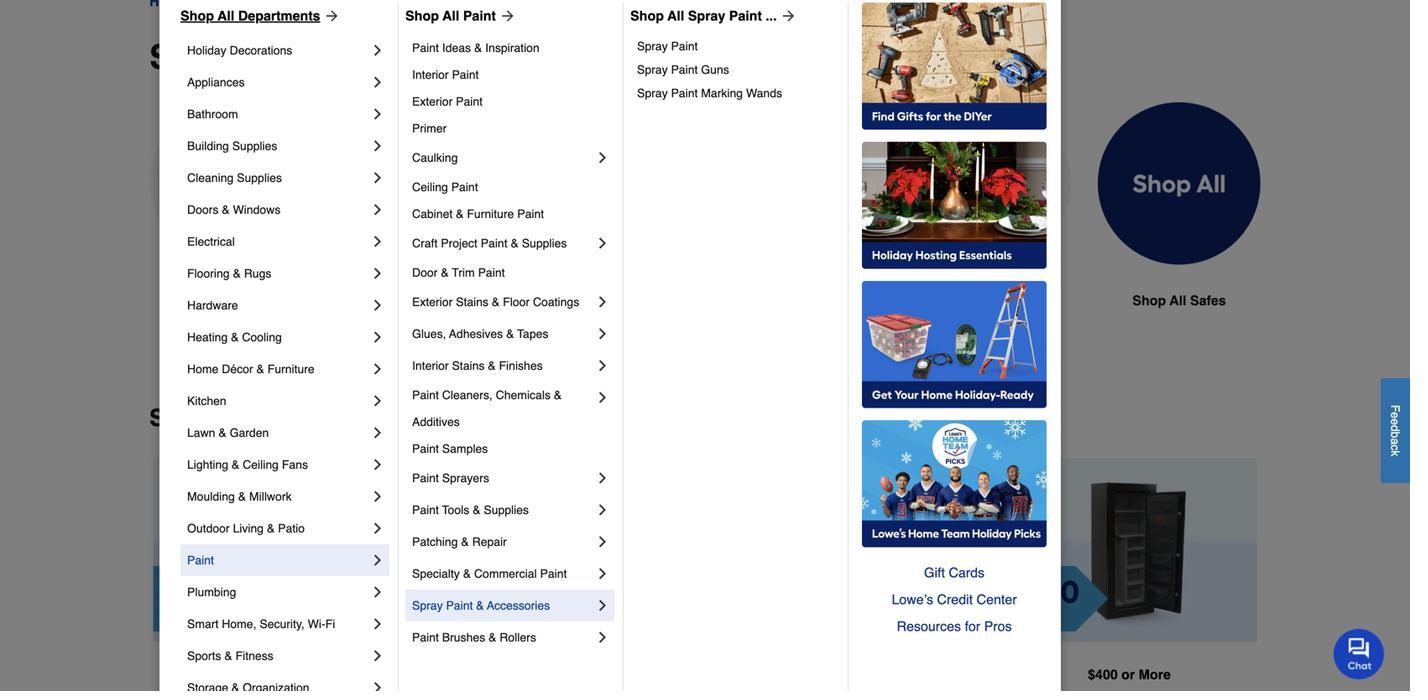 Task type: describe. For each thing, give the bounding box(es) containing it.
spray paint marking wands
[[637, 86, 783, 100]]

all for safes
[[1170, 293, 1187, 309]]

hardware link
[[187, 290, 369, 322]]

project
[[441, 237, 478, 250]]

chevron right image for paint sprayers
[[594, 470, 611, 487]]

arrow right image for shop all paint
[[496, 8, 516, 24]]

tools
[[442, 504, 470, 517]]

find gifts for the diyer. image
[[862, 3, 1047, 130]]

supplies up windows
[[237, 171, 282, 185]]

doors & windows
[[187, 203, 281, 217]]

chevron right image for paint brushes & rollers
[[594, 630, 611, 647]]

repair
[[472, 536, 507, 549]]

patio
[[278, 522, 305, 536]]

& right the lighting
[[232, 458, 240, 472]]

chevron right image for patching & repair
[[594, 534, 611, 551]]

glues, adhesives & tapes
[[412, 327, 549, 341]]

paint down paint samples
[[412, 472, 439, 485]]

patching
[[412, 536, 458, 549]]

& right tools
[[473, 504, 481, 517]]

a tall black sports afield gun safe. image
[[339, 102, 502, 265]]

paint inside spray paint marking wands link
[[671, 86, 698, 100]]

$99 or less. image
[[153, 459, 409, 643]]

$200
[[809, 668, 839, 683]]

paint brushes & rollers link
[[412, 622, 594, 654]]

brushes
[[442, 631, 485, 645]]

windows
[[233, 203, 281, 217]]

paint inside spray paint link
[[671, 39, 698, 53]]

paint inside specialty & commercial paint link
[[540, 568, 567, 581]]

craft project paint & supplies link
[[412, 228, 594, 259]]

paint inside paint ideas & inspiration link
[[412, 41, 439, 55]]

supplies down the paint sprayers link on the bottom
[[484, 504, 529, 517]]

paint inside paint samples link
[[412, 442, 439, 456]]

chevron right image for bathroom
[[369, 106, 386, 123]]

a black sentrysafe fireproof safe. image
[[149, 102, 312, 265]]

& left the trim
[[441, 266, 449, 280]]

home safes link
[[529, 102, 692, 351]]

arrow right image for shop all departments
[[320, 8, 341, 24]]

holiday decorations
[[187, 44, 292, 57]]

spray for spray paint & accessories
[[412, 599, 443, 613]]

chevron right image for electrical
[[369, 233, 386, 250]]

safes for file safes
[[985, 293, 1021, 309]]

garden
[[230, 427, 269, 440]]

chevron right image for kitchen
[[369, 393, 386, 410]]

doors & windows link
[[187, 194, 369, 226]]

spray for spray paint marking wands
[[637, 86, 668, 100]]

cards
[[949, 565, 985, 581]]

interior stains & finishes link
[[412, 350, 594, 382]]

a
[[1389, 438, 1403, 445]]

file safes
[[959, 293, 1021, 309]]

all for spray
[[668, 8, 685, 24]]

décor
[[222, 363, 253, 376]]

spray paint link
[[637, 34, 836, 58]]

spray for spray paint guns
[[637, 63, 668, 76]]

by
[[284, 405, 311, 432]]

spray inside 'link'
[[688, 8, 726, 24]]

chevron right image for caulking
[[594, 149, 611, 166]]

a black sentrysafe home safe with the door ajar. image
[[529, 102, 692, 265]]

& right lawn
[[219, 427, 226, 440]]

chevron right image for smart home, security, wi-fi
[[369, 616, 386, 633]]

holiday decorations link
[[187, 34, 369, 66]]

spray paint marking wands link
[[637, 81, 836, 105]]

2 e from the top
[[1389, 419, 1403, 425]]

hardware
[[187, 299, 238, 312]]

for
[[965, 619, 981, 635]]

f e e d b a c k
[[1389, 405, 1403, 457]]

security,
[[260, 618, 305, 631]]

sports & fitness
[[187, 650, 273, 663]]

& inside paint cleaners, chemicals & additives
[[554, 389, 562, 402]]

$200 to $400. image
[[719, 459, 975, 643]]

adhesives
[[449, 327, 503, 341]]

& left rollers
[[489, 631, 497, 645]]

bathroom
[[187, 107, 238, 121]]

chevron right image for lawn & garden
[[369, 425, 386, 442]]

gift
[[924, 565, 945, 581]]

credit
[[937, 592, 973, 608]]

k
[[1389, 451, 1403, 457]]

electrical link
[[187, 226, 369, 258]]

b
[[1389, 432, 1403, 439]]

& right sports
[[224, 650, 232, 663]]

decorations
[[230, 44, 292, 57]]

smart
[[187, 618, 219, 631]]

–
[[843, 668, 850, 683]]

chevron right image for paint
[[369, 552, 386, 569]]

& right cabinet
[[456, 207, 464, 221]]

home safes
[[572, 293, 649, 309]]

$400 or more
[[1088, 667, 1171, 683]]

safes for gun safes
[[418, 293, 454, 309]]

c
[[1389, 445, 1403, 451]]

spray paint & accessories
[[412, 599, 550, 613]]

guns
[[701, 63, 729, 76]]

spray paint & accessories link
[[412, 590, 594, 622]]

paint tools & supplies
[[412, 504, 529, 517]]

primer link
[[412, 115, 611, 142]]

chevron right image for specialty & commercial paint
[[594, 566, 611, 583]]

paint inside paint tools & supplies link
[[412, 504, 439, 517]]

1 vertical spatial furniture
[[268, 363, 315, 376]]

chevron right image for lighting & ceiling fans
[[369, 457, 386, 474]]

paint inside interior paint link
[[452, 68, 479, 81]]

sprayers
[[442, 472, 489, 485]]

center
[[977, 592, 1017, 608]]

$400 or more. image
[[1002, 459, 1258, 643]]

& right ideas
[[474, 41, 482, 55]]

safes for home safes
[[613, 293, 649, 309]]

paint brushes & rollers
[[412, 631, 536, 645]]

smart home, security, wi-fi
[[187, 618, 335, 631]]

finishes
[[499, 359, 543, 373]]

all for departments
[[218, 8, 235, 24]]

primer
[[412, 122, 447, 135]]

a black honeywell chest safe with the top open. image
[[719, 102, 882, 265]]

cooling
[[242, 331, 282, 344]]

chevron right image for glues, adhesives & tapes
[[594, 326, 611, 343]]

home décor & furniture link
[[187, 353, 369, 385]]

& left the finishes
[[488, 359, 496, 373]]

paint inside shop all spray paint ... 'link'
[[729, 8, 762, 24]]

chevron right image for paint tools & supplies
[[594, 502, 611, 519]]

or
[[270, 667, 283, 683]]

cabinet & furniture paint
[[412, 207, 544, 221]]

building
[[187, 139, 229, 153]]

chevron right image for interior stains & finishes
[[594, 358, 611, 374]]

building supplies
[[187, 139, 277, 153]]

& left tapes at the left top of page
[[506, 327, 514, 341]]

paint inside spray paint & accessories "link"
[[446, 599, 473, 613]]

trim
[[452, 266, 475, 280]]

smart home, security, wi-fi link
[[187, 609, 369, 641]]

$400
[[854, 668, 884, 683]]

chevron right image for hardware
[[369, 297, 386, 314]]

lighting & ceiling fans link
[[187, 449, 369, 481]]

safes for fireproof safes
[[244, 293, 280, 309]]

cabinet
[[412, 207, 453, 221]]

shop for shop all departments
[[181, 8, 214, 24]]

chevron right image for holiday decorations
[[369, 42, 386, 59]]

fireproof safes
[[182, 293, 280, 309]]

gift cards
[[924, 565, 985, 581]]

plumbing link
[[187, 577, 369, 609]]

chevron right image for flooring & rugs
[[369, 265, 386, 282]]

chevron right image for plumbing
[[369, 584, 386, 601]]

appliances link
[[187, 66, 369, 98]]

electrical
[[187, 235, 235, 249]]

& inside 'link'
[[511, 237, 519, 250]]

stains for interior
[[452, 359, 485, 373]]

building supplies link
[[187, 130, 369, 162]]

paint inside ceiling paint link
[[451, 181, 478, 194]]

f
[[1389, 405, 1403, 412]]

lawn & garden
[[187, 427, 269, 440]]

wi-
[[308, 618, 325, 631]]

chevron right image for appliances
[[369, 74, 386, 91]]

& left the cooling
[[231, 331, 239, 344]]

chemicals
[[496, 389, 551, 402]]

chevron right image for building supplies
[[369, 138, 386, 154]]



Task type: locate. For each thing, give the bounding box(es) containing it.
gift cards link
[[862, 560, 1047, 587]]

0 vertical spatial home
[[572, 293, 609, 309]]

& right the specialty
[[463, 568, 471, 581]]

1 vertical spatial ceiling
[[243, 458, 279, 472]]

$400 or
[[1088, 667, 1135, 683]]

paint inside spray paint guns link
[[671, 63, 698, 76]]

bathroom link
[[187, 98, 369, 130]]

paint up the paint ideas & inspiration
[[463, 8, 496, 24]]

paint down ceiling paint link
[[517, 207, 544, 221]]

moulding & millwork
[[187, 490, 292, 504]]

interior up exterior paint
[[412, 68, 449, 81]]

1 vertical spatial home
[[187, 363, 219, 376]]

paint up the spray paint guns
[[671, 39, 698, 53]]

home,
[[222, 618, 256, 631]]

0 vertical spatial ceiling
[[412, 181, 448, 194]]

paint sprayers link
[[412, 463, 594, 495]]

paint inside shop all paint link
[[463, 8, 496, 24]]

supplies inside 'link'
[[522, 237, 567, 250]]

arrow right image up holiday decorations link
[[320, 8, 341, 24]]

ceiling up cabinet
[[412, 181, 448, 194]]

...
[[766, 8, 777, 24]]

file
[[959, 293, 982, 309]]

paint ideas & inspiration
[[412, 41, 540, 55]]

paint left ...
[[729, 8, 762, 24]]

spray inside "link"
[[412, 599, 443, 613]]

1 horizontal spatial shop
[[1133, 293, 1166, 309]]

chevron right image for sports & fitness
[[369, 648, 386, 665]]

& up door & trim paint link
[[511, 237, 519, 250]]

0 vertical spatial stains
[[456, 296, 489, 309]]

1 horizontal spatial home
[[572, 293, 609, 309]]

get your home holiday-ready. image
[[862, 281, 1047, 409]]

shop for shop safes by price
[[149, 405, 208, 432]]

furniture
[[467, 207, 514, 221], [268, 363, 315, 376]]

exterior paint link
[[412, 88, 611, 115]]

ceiling inside ceiling paint link
[[412, 181, 448, 194]]

$99
[[244, 667, 266, 683]]

coatings
[[533, 296, 579, 309]]

kitchen
[[187, 395, 226, 408]]

glues,
[[412, 327, 446, 341]]

lowe's home team holiday picks. image
[[862, 421, 1047, 548]]

exterior stains & floor coatings
[[412, 296, 579, 309]]

paint cleaners, chemicals & additives link
[[412, 382, 594, 436]]

e up b
[[1389, 419, 1403, 425]]

spray for spray paint
[[637, 39, 668, 53]]

lighting & ceiling fans
[[187, 458, 308, 472]]

chevron right image for home décor & furniture
[[369, 361, 386, 378]]

0 vertical spatial shop
[[1133, 293, 1166, 309]]

paint down the spray paint guns
[[671, 86, 698, 100]]

shop for shop all paint
[[406, 8, 439, 24]]

furniture up craft project paint & supplies
[[467, 207, 514, 221]]

2 arrow right image from the left
[[496, 8, 516, 24]]

spray paint
[[637, 39, 698, 53]]

2 exterior from the top
[[412, 296, 453, 309]]

3 arrow right image from the left
[[777, 8, 797, 24]]

shop all. image
[[1098, 102, 1261, 266]]

1 shop from the left
[[181, 8, 214, 24]]

home for home décor & furniture
[[187, 363, 219, 376]]

spray down the specialty
[[412, 599, 443, 613]]

spray paint guns link
[[637, 58, 836, 81]]

arrow right image up paint ideas & inspiration link
[[496, 8, 516, 24]]

& right décor
[[256, 363, 264, 376]]

paint left ideas
[[412, 41, 439, 55]]

paint up cabinet & furniture paint
[[451, 181, 478, 194]]

heating & cooling
[[187, 331, 282, 344]]

paint inside exterior paint link
[[456, 95, 483, 108]]

2 shop from the left
[[406, 8, 439, 24]]

arrow right image
[[320, 8, 341, 24], [496, 8, 516, 24], [777, 8, 797, 24]]

1 vertical spatial shop
[[149, 405, 208, 432]]

stains for exterior
[[456, 296, 489, 309]]

shop inside 'link'
[[631, 8, 664, 24]]

chevron right image for paint cleaners, chemicals & additives
[[594, 390, 611, 406]]

lowe's credit center
[[892, 592, 1017, 608]]

1 horizontal spatial ceiling
[[412, 181, 448, 194]]

arrow right image inside shop all paint link
[[496, 8, 516, 24]]

resources for pros
[[897, 619, 1012, 635]]

ceiling inside lighting & ceiling fans link
[[243, 458, 279, 472]]

paint down cabinet & furniture paint
[[481, 237, 508, 250]]

heating & cooling link
[[187, 322, 369, 353]]

paint down additives
[[412, 442, 439, 456]]

paint down outdoor
[[187, 554, 214, 568]]

shop up the paint ideas & inspiration
[[406, 8, 439, 24]]

ceiling
[[412, 181, 448, 194], [243, 458, 279, 472]]

sports
[[187, 650, 221, 663]]

supplies
[[232, 139, 277, 153], [237, 171, 282, 185], [522, 237, 567, 250], [484, 504, 529, 517]]

& left "repair"
[[461, 536, 469, 549]]

paint inside paint cleaners, chemicals & additives
[[412, 389, 439, 402]]

paint inside craft project paint & supplies 'link'
[[481, 237, 508, 250]]

1 horizontal spatial arrow right image
[[496, 8, 516, 24]]

arrow right image up spray paint link
[[777, 8, 797, 24]]

shop for shop all safes
[[1133, 293, 1166, 309]]

exterior for exterior paint
[[412, 95, 453, 108]]

wands
[[746, 86, 783, 100]]

paint up brushes
[[446, 599, 473, 613]]

spray up the spray paint guns
[[637, 39, 668, 53]]

0 horizontal spatial shop
[[181, 8, 214, 24]]

home right floor
[[572, 293, 609, 309]]

1 horizontal spatial furniture
[[467, 207, 514, 221]]

all inside 'link'
[[668, 8, 685, 24]]

0 horizontal spatial ceiling
[[243, 458, 279, 472]]

patching & repair link
[[412, 526, 594, 558]]

supplies up cleaning supplies
[[232, 139, 277, 153]]

moulding & millwork link
[[187, 481, 369, 513]]

supplies up door & trim paint link
[[522, 237, 567, 250]]

& right doors
[[222, 203, 230, 217]]

2 interior from the top
[[412, 359, 449, 373]]

& left patio
[[267, 522, 275, 536]]

fireproof
[[182, 293, 241, 309]]

ceiling up millwork
[[243, 458, 279, 472]]

door
[[412, 266, 438, 280]]

paint tools & supplies link
[[412, 495, 594, 526]]

exterior for exterior stains & floor coatings
[[412, 296, 453, 309]]

shop up holiday
[[181, 8, 214, 24]]

shop for shop all spray paint ...
[[631, 8, 664, 24]]

1 horizontal spatial shop
[[406, 8, 439, 24]]

paint up accessories
[[540, 568, 567, 581]]

holiday
[[187, 44, 226, 57]]

shop inside shop all safes link
[[1133, 293, 1166, 309]]

0 vertical spatial interior
[[412, 68, 449, 81]]

& right chemicals
[[554, 389, 562, 402]]

chevron right image for cleaning supplies
[[369, 170, 386, 186]]

shop up spray paint
[[631, 8, 664, 24]]

patching & repair
[[412, 536, 507, 549]]

paint sprayers
[[412, 472, 489, 485]]

paint left brushes
[[412, 631, 439, 645]]

1 interior from the top
[[412, 68, 449, 81]]

chevron right image
[[594, 149, 611, 166], [369, 170, 386, 186], [369, 233, 386, 250], [594, 294, 611, 311], [369, 297, 386, 314], [594, 326, 611, 343], [369, 329, 386, 346], [594, 358, 611, 374], [369, 361, 386, 378], [369, 425, 386, 442], [594, 470, 611, 487], [369, 489, 386, 505], [594, 502, 611, 519], [369, 521, 386, 537], [369, 552, 386, 569], [594, 598, 611, 615], [369, 616, 386, 633], [594, 630, 611, 647]]

1 vertical spatial stains
[[452, 359, 485, 373]]

ideas
[[442, 41, 471, 55]]

& up paint brushes & rollers
[[476, 599, 484, 613]]

gun safes link
[[339, 102, 502, 351]]

0 horizontal spatial furniture
[[268, 363, 315, 376]]

cabinet & furniture paint link
[[412, 201, 611, 228]]

chevron right image for moulding & millwork
[[369, 489, 386, 505]]

1 exterior from the top
[[412, 95, 453, 108]]

paint down interior paint
[[456, 95, 483, 108]]

0 horizontal spatial shop
[[149, 405, 208, 432]]

additives
[[412, 416, 460, 429]]

exterior paint
[[412, 95, 483, 108]]

exterior down door
[[412, 296, 453, 309]]

all for paint
[[443, 8, 460, 24]]

shop all paint
[[406, 8, 496, 24]]

cleaning supplies link
[[187, 162, 369, 194]]

chevron right image for outdoor living & patio
[[369, 521, 386, 537]]

stains up cleaners,
[[452, 359, 485, 373]]

interior for interior stains & finishes
[[412, 359, 449, 373]]

0 horizontal spatial arrow right image
[[320, 8, 341, 24]]

chat invite button image
[[1334, 629, 1385, 680]]

exterior up primer
[[412, 95, 453, 108]]

paint right the trim
[[478, 266, 505, 280]]

2 horizontal spatial shop
[[631, 8, 664, 24]]

safes for shop safes by price
[[215, 405, 277, 432]]

outdoor living & patio link
[[187, 513, 369, 545]]

spray down spray paint
[[637, 63, 668, 76]]

paint cleaners, chemicals & additives
[[412, 389, 565, 429]]

chevron right image for spray paint & accessories
[[594, 598, 611, 615]]

f e e d b a c k button
[[1381, 379, 1411, 483]]

3 shop from the left
[[631, 8, 664, 24]]

paint inside paint brushes & rollers link
[[412, 631, 439, 645]]

chevron right image for exterior stains & floor coatings
[[594, 294, 611, 311]]

heating
[[187, 331, 228, 344]]

$99 or less
[[244, 667, 318, 683]]

arrow right image inside shop all spray paint ... 'link'
[[777, 8, 797, 24]]

appliances
[[187, 76, 245, 89]]

1 arrow right image from the left
[[320, 8, 341, 24]]

0 horizontal spatial home
[[187, 363, 219, 376]]

lawn & garden link
[[187, 417, 369, 449]]

arrow right image for shop all spray paint ...
[[777, 8, 797, 24]]

door & trim paint link
[[412, 259, 611, 286]]

safes
[[149, 38, 239, 76], [244, 293, 280, 309], [418, 293, 454, 309], [613, 293, 649, 309], [985, 293, 1021, 309], [1191, 293, 1226, 309], [215, 405, 277, 432]]

all
[[218, 8, 235, 24], [443, 8, 460, 24], [668, 8, 685, 24], [1170, 293, 1187, 309]]

paint down ideas
[[452, 68, 479, 81]]

shop all spray paint ... link
[[631, 6, 797, 26]]

furniture up kitchen link
[[268, 363, 315, 376]]

interior down glues,
[[412, 359, 449, 373]]

a black sentrysafe file safe with a key in the lock and the lid ajar. image
[[908, 102, 1071, 265]]

ceiling paint link
[[412, 174, 611, 201]]

caulking link
[[412, 142, 594, 174]]

stains down the trim
[[456, 296, 489, 309]]

millwork
[[249, 490, 292, 504]]

accessories
[[487, 599, 550, 613]]

lighting
[[187, 458, 228, 472]]

spray
[[688, 8, 726, 24], [637, 39, 668, 53], [637, 63, 668, 76], [637, 86, 668, 100], [412, 599, 443, 613]]

e up d
[[1389, 412, 1403, 419]]

interior for interior paint
[[412, 68, 449, 81]]

2 horizontal spatial arrow right image
[[777, 8, 797, 24]]

shop all paint link
[[406, 6, 516, 26]]

rugs
[[244, 267, 272, 280]]

arrow right image inside shop all departments link
[[320, 8, 341, 24]]

fans
[[282, 458, 308, 472]]

spray up spray paint link
[[688, 8, 726, 24]]

& left floor
[[492, 296, 500, 309]]

1 vertical spatial interior
[[412, 359, 449, 373]]

paint inside cabinet & furniture paint link
[[517, 207, 544, 221]]

paint up additives
[[412, 389, 439, 402]]

holiday hosting essentials. image
[[862, 142, 1047, 270]]

caulking
[[412, 151, 458, 165]]

chevron right image for heating & cooling
[[369, 329, 386, 346]]

fi
[[325, 618, 335, 631]]

$100 to $200. image
[[436, 459, 692, 643]]

1 e from the top
[[1389, 412, 1403, 419]]

1 vertical spatial exterior
[[412, 296, 453, 309]]

0 vertical spatial exterior
[[412, 95, 453, 108]]

paint down spray paint
[[671, 63, 698, 76]]

less
[[287, 667, 318, 683]]

home up kitchen
[[187, 363, 219, 376]]

paint ideas & inspiration link
[[412, 34, 611, 61]]

cleaning supplies
[[187, 171, 282, 185]]

paint inside door & trim paint link
[[478, 266, 505, 280]]

paint samples link
[[412, 436, 611, 463]]

spray down the spray paint guns
[[637, 86, 668, 100]]

paint left tools
[[412, 504, 439, 517]]

chevron right image for craft project paint & supplies
[[594, 235, 611, 252]]

& left millwork
[[238, 490, 246, 504]]

shop all safes link
[[1098, 102, 1261, 351]]

gun safes
[[387, 293, 454, 309]]

0 vertical spatial furniture
[[467, 207, 514, 221]]

home for home safes
[[572, 293, 609, 309]]

chevron right image for doors & windows
[[369, 202, 386, 218]]

& left rugs
[[233, 267, 241, 280]]

gun
[[387, 293, 414, 309]]

specialty & commercial paint link
[[412, 558, 594, 590]]

pros
[[985, 619, 1012, 635]]

glues, adhesives & tapes link
[[412, 318, 594, 350]]

specialty & commercial paint
[[412, 568, 567, 581]]

chevron right image
[[369, 42, 386, 59], [369, 74, 386, 91], [369, 106, 386, 123], [369, 138, 386, 154], [369, 202, 386, 218], [594, 235, 611, 252], [369, 265, 386, 282], [594, 390, 611, 406], [369, 393, 386, 410], [369, 457, 386, 474], [594, 534, 611, 551], [594, 566, 611, 583], [369, 584, 386, 601], [369, 648, 386, 665], [369, 680, 386, 692]]



Task type: vqa. For each thing, say whether or not it's contained in the screenshot.
Comfortable to the top
no



